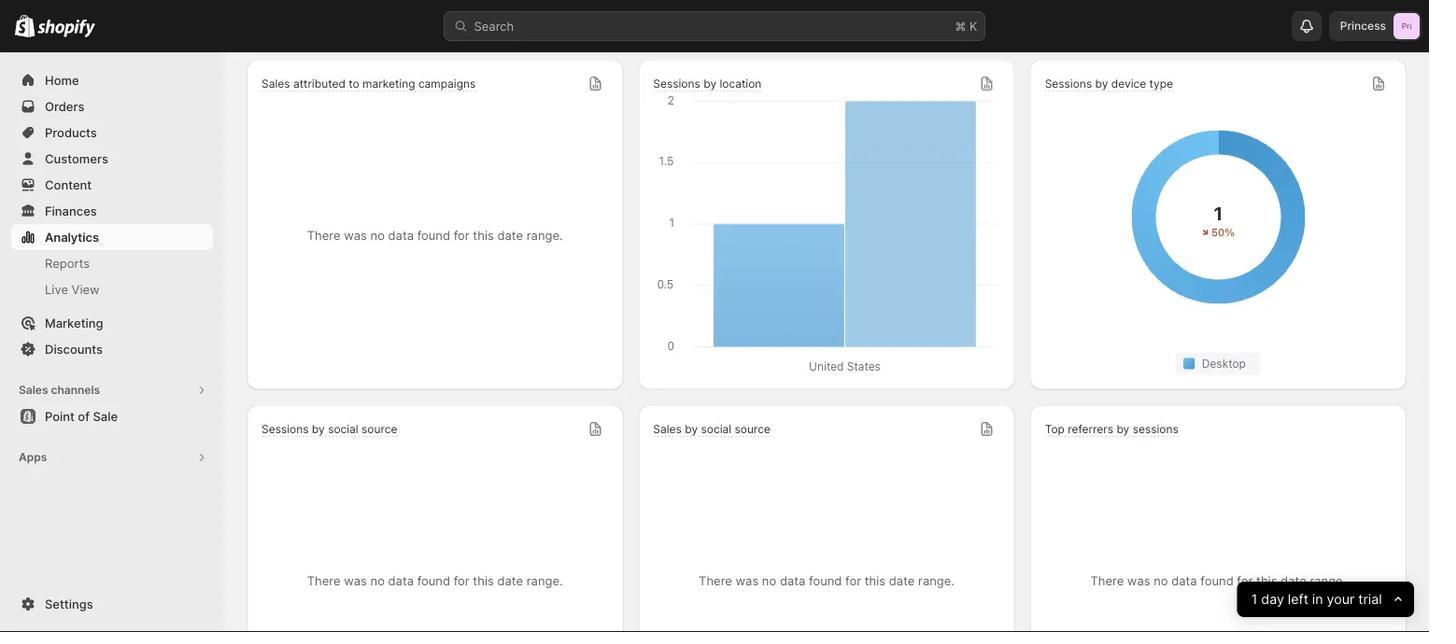 Task type: vqa. For each thing, say whether or not it's contained in the screenshot.
3 within Your free trial of POS Pro ends in 3 days Upgrade your plan to POS Pro for continued access to retail features like exchanges and staff management.
no



Task type: describe. For each thing, give the bounding box(es) containing it.
left
[[1289, 592, 1309, 608]]

found for sales by social source
[[809, 574, 842, 589]]

returning
[[1323, 12, 1374, 25]]

1
[[1252, 592, 1258, 608]]

settings link
[[11, 592, 213, 618]]

for for top referrers by sessions
[[1238, 574, 1254, 589]]

content
[[45, 178, 92, 192]]

finances link
[[11, 198, 213, 224]]

date for sales by social source
[[889, 574, 915, 589]]

for for sales by social source
[[846, 574, 862, 589]]

device
[[1112, 77, 1147, 91]]

sessions by location button
[[654, 77, 762, 93]]

location
[[720, 77, 762, 91]]

discounts link
[[11, 336, 213, 363]]

marketing link
[[11, 310, 213, 336]]

live
[[45, 282, 68, 297]]

sessions by device type button
[[1045, 77, 1174, 93]]

top referrers by sessions button
[[1045, 422, 1179, 438]]

princess
[[1341, 19, 1387, 33]]

date for sessions by social source
[[498, 574, 523, 589]]

view
[[72, 282, 100, 297]]

this for sales attributed to marketing campaigns
[[473, 229, 494, 243]]

this for sessions by social source
[[473, 574, 494, 589]]

content link
[[11, 172, 213, 198]]

of
[[78, 409, 90, 424]]

point of sale
[[45, 409, 118, 424]]

by for sessions by device type
[[1096, 77, 1109, 91]]

data for sales by social source
[[780, 574, 806, 589]]

reports
[[45, 256, 90, 271]]

date for sales attributed to marketing campaigns
[[498, 229, 523, 243]]

by for sales by social source
[[685, 423, 698, 436]]

analytics
[[45, 230, 99, 244]]

customers
[[45, 151, 108, 166]]

there for sales by social source
[[699, 574, 733, 589]]

sales by social source button
[[654, 422, 771, 438]]

desktop button
[[1176, 353, 1262, 375]]

social for sales
[[701, 423, 732, 436]]

sessions for sessions by device type
[[1045, 77, 1093, 91]]

search
[[474, 19, 514, 33]]

to
[[349, 77, 360, 91]]

sales for sales by social source
[[654, 423, 682, 436]]

marketing
[[45, 316, 103, 330]]

was for sessions by social source
[[344, 574, 367, 589]]

sessions for sessions by location
[[654, 77, 701, 91]]

found for sales attributed to marketing campaigns
[[417, 229, 451, 243]]

range. for sales by social source
[[919, 574, 955, 589]]

day
[[1262, 592, 1285, 608]]

no for sessions by social source
[[371, 574, 385, 589]]

this for top referrers by sessions
[[1257, 574, 1278, 589]]

your
[[1328, 592, 1356, 608]]

sales for sales attributed to marketing campaigns
[[262, 77, 290, 91]]

decrease of 50% image
[[1203, 225, 1235, 240]]

returning button left princess image
[[1296, 7, 1389, 29]]

point of sale button
[[0, 404, 224, 430]]

live view link
[[11, 277, 213, 303]]

was for sales by social source
[[736, 574, 759, 589]]

live view
[[45, 282, 100, 297]]

sessions by location
[[654, 77, 762, 91]]

campaigns
[[419, 77, 476, 91]]

channels
[[51, 384, 100, 397]]

sessions by social source button
[[262, 422, 398, 438]]

date for top referrers by sessions
[[1281, 574, 1307, 589]]

sales by social source
[[654, 423, 771, 436]]

sessions by social source
[[262, 423, 398, 436]]

analytics link
[[11, 224, 213, 250]]

by for sessions by location
[[704, 77, 717, 91]]

⌘ k
[[956, 19, 978, 33]]

data for sales attributed to marketing campaigns
[[388, 229, 414, 243]]

⌘
[[956, 19, 967, 33]]

1 day left in your trial button
[[1238, 582, 1415, 618]]

customers link
[[11, 146, 213, 172]]

range. for top referrers by sessions
[[1311, 574, 1347, 589]]

top
[[1045, 423, 1065, 436]]



Task type: locate. For each thing, give the bounding box(es) containing it.
source for sessions by social source
[[362, 423, 398, 436]]

by inside sessions by device type dropdown button
[[1096, 77, 1109, 91]]

social for sessions
[[328, 423, 359, 436]]

for for sales attributed to marketing campaigns
[[454, 229, 470, 243]]

0 horizontal spatial sessions
[[262, 423, 309, 436]]

marketing
[[363, 77, 415, 91]]

reports link
[[11, 250, 213, 277]]

sales attributed to marketing campaigns button
[[262, 77, 476, 93]]

1 horizontal spatial source
[[735, 423, 771, 436]]

there
[[307, 229, 341, 243], [307, 574, 341, 589], [699, 574, 733, 589], [1091, 574, 1124, 589]]

1 source from the left
[[362, 423, 398, 436]]

referrers
[[1068, 423, 1114, 436]]

this for sales by social source
[[865, 574, 886, 589]]

there was no data found for this date range. for sales attributed to marketing campaigns
[[307, 229, 563, 243]]

returning button up type at the top of the page
[[1031, 0, 1407, 44]]

there for top referrers by sessions
[[1091, 574, 1124, 589]]

by for sessions by social source
[[312, 423, 325, 436]]

sales inside dropdown button
[[262, 77, 290, 91]]

data for sessions by social source
[[388, 574, 414, 589]]

sessions
[[1133, 423, 1179, 436]]

apps
[[19, 451, 47, 464]]

returning button
[[1031, 0, 1407, 44], [1296, 7, 1389, 29]]

by inside top referrers by sessions dropdown button
[[1117, 423, 1130, 436]]

1 day left in your trial
[[1252, 592, 1383, 608]]

top referrers by sessions
[[1045, 423, 1179, 436]]

desktop list
[[1176, 353, 1262, 375]]

princess image
[[1394, 13, 1421, 39]]

sessions
[[654, 77, 701, 91], [1045, 77, 1093, 91], [262, 423, 309, 436]]

trial
[[1359, 592, 1383, 608]]

point of sale link
[[11, 404, 213, 430]]

1 horizontal spatial sessions
[[654, 77, 701, 91]]

data for top referrers by sessions
[[1172, 574, 1198, 589]]

source for sales by social source
[[735, 423, 771, 436]]

no for sales by social source
[[762, 574, 777, 589]]

0 vertical spatial sales
[[262, 77, 290, 91]]

shopify image
[[38, 19, 96, 38]]

finances
[[45, 204, 97, 218]]

there was no data found for this date range. for sessions by social source
[[307, 574, 563, 589]]

2 social from the left
[[701, 423, 732, 436]]

range. for sessions by social source
[[527, 574, 563, 589]]

was
[[344, 229, 367, 243], [344, 574, 367, 589], [736, 574, 759, 589], [1128, 574, 1151, 589]]

1 horizontal spatial social
[[701, 423, 732, 436]]

social
[[328, 423, 359, 436], [701, 423, 732, 436]]

sales inside dropdown button
[[654, 423, 682, 436]]

no for sales attributed to marketing campaigns
[[371, 229, 385, 243]]

sales channels button
[[11, 378, 213, 404]]

home
[[45, 73, 79, 87]]

attributed
[[293, 77, 346, 91]]

1 social from the left
[[328, 423, 359, 436]]

2 vertical spatial sales
[[654, 423, 682, 436]]

type
[[1150, 77, 1174, 91]]

products
[[45, 125, 97, 140]]

2 horizontal spatial sessions
[[1045, 77, 1093, 91]]

1 vertical spatial sales
[[19, 384, 48, 397]]

this
[[473, 229, 494, 243], [473, 574, 494, 589], [865, 574, 886, 589], [1257, 574, 1278, 589]]

orders link
[[11, 93, 213, 120]]

sales for sales channels
[[19, 384, 48, 397]]

settings
[[45, 597, 93, 612]]

found
[[417, 229, 451, 243], [417, 574, 451, 589], [809, 574, 842, 589], [1201, 574, 1234, 589]]

2 source from the left
[[735, 423, 771, 436]]

0 horizontal spatial sales
[[19, 384, 48, 397]]

point
[[45, 409, 75, 424]]

in
[[1313, 592, 1324, 608]]

by inside "sessions by social source" dropdown button
[[312, 423, 325, 436]]

discounts
[[45, 342, 103, 357]]

no
[[371, 229, 385, 243], [371, 574, 385, 589], [762, 574, 777, 589], [1154, 574, 1169, 589]]

date
[[498, 229, 523, 243], [498, 574, 523, 589], [889, 574, 915, 589], [1281, 574, 1307, 589]]

sessions by device type
[[1045, 77, 1174, 91]]

products link
[[11, 120, 213, 146]]

was for top referrers by sessions
[[1128, 574, 1151, 589]]

by
[[704, 77, 717, 91], [1096, 77, 1109, 91], [312, 423, 325, 436], [685, 423, 698, 436], [1117, 423, 1130, 436]]

sales inside "button"
[[19, 384, 48, 397]]

by inside sessions by location dropdown button
[[704, 77, 717, 91]]

sales
[[262, 77, 290, 91], [19, 384, 48, 397], [654, 423, 682, 436]]

there was no data found for this date range. for sales by social source
[[699, 574, 955, 589]]

sales attributed to marketing campaigns
[[262, 77, 476, 91]]

there was no data found for this date range. for top referrers by sessions
[[1091, 574, 1347, 589]]

source
[[362, 423, 398, 436], [735, 423, 771, 436]]

there for sessions by social source
[[307, 574, 341, 589]]

returning list
[[1049, 7, 1389, 29]]

0 horizontal spatial source
[[362, 423, 398, 436]]

there was no data found for this date range.
[[307, 229, 563, 243], [307, 574, 563, 589], [699, 574, 955, 589], [1091, 574, 1347, 589]]

data
[[388, 229, 414, 243], [388, 574, 414, 589], [780, 574, 806, 589], [1172, 574, 1198, 589]]

sale
[[93, 409, 118, 424]]

no for top referrers by sessions
[[1154, 574, 1169, 589]]

2 horizontal spatial sales
[[654, 423, 682, 436]]

sales channels
[[19, 384, 100, 397]]

home link
[[11, 67, 213, 93]]

for for sessions by social source
[[454, 574, 470, 589]]

range.
[[527, 229, 563, 243], [527, 574, 563, 589], [919, 574, 955, 589], [1311, 574, 1347, 589]]

shopify image
[[15, 15, 35, 37]]

found for top referrers by sessions
[[1201, 574, 1234, 589]]

range. for sales attributed to marketing campaigns
[[527, 229, 563, 243]]

sessions for sessions by social source
[[262, 423, 309, 436]]

was for sales attributed to marketing campaigns
[[344, 229, 367, 243]]

by inside sales by social source dropdown button
[[685, 423, 698, 436]]

found for sessions by social source
[[417, 574, 451, 589]]

desktop
[[1203, 357, 1247, 371]]

orders
[[45, 99, 85, 114]]

apps button
[[11, 445, 213, 471]]

0 horizontal spatial social
[[328, 423, 359, 436]]

for
[[454, 229, 470, 243], [454, 574, 470, 589], [846, 574, 862, 589], [1238, 574, 1254, 589]]

there for sales attributed to marketing campaigns
[[307, 229, 341, 243]]

k
[[970, 19, 978, 33]]

1 horizontal spatial sales
[[262, 77, 290, 91]]



